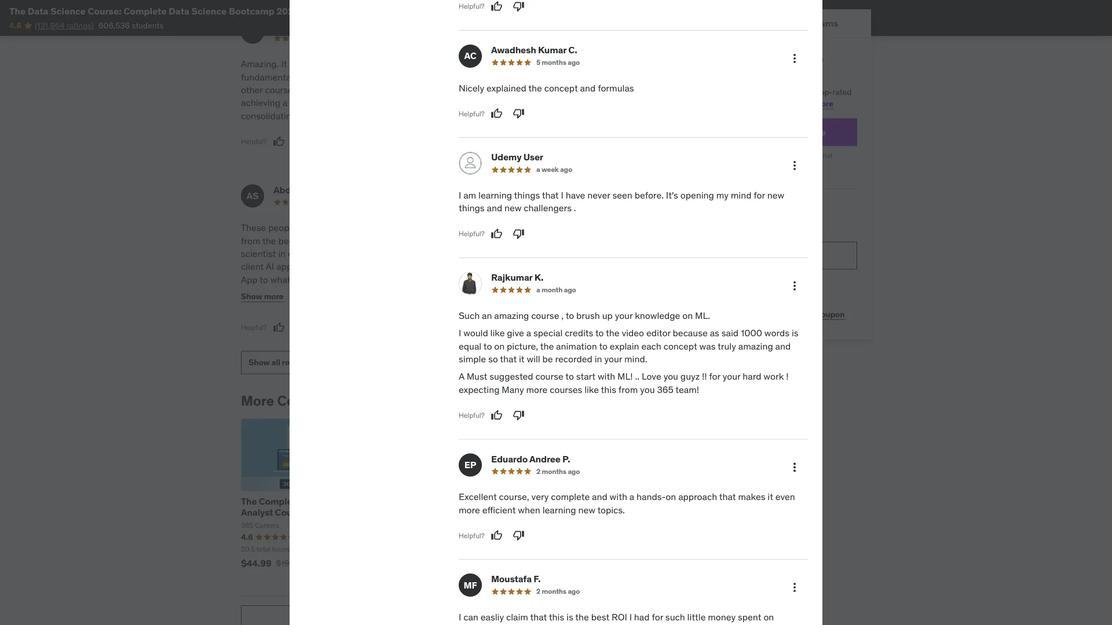 Task type: describe. For each thing, give the bounding box(es) containing it.
haven't
[[373, 274, 403, 286]]

am
[[464, 190, 476, 201]]

0 horizontal spatial month
[[542, 286, 563, 295]]

0 vertical spatial your
[[615, 310, 633, 322]]

the for the data science course: complete data science bootcamp 2023
[[9, 5, 26, 17]]

complete inside the complete financial analyst course 2023 365 careers
[[259, 496, 301, 508]]

2 for l.
[[531, 198, 535, 207]]

to inside the project management course: beginner to project manager (47,283)
[[456, 507, 465, 519]]

a left good
[[283, 97, 288, 109]]

be inside this is an awesome class. very practical and show examples that can be followed easily.
[[555, 71, 565, 83]]

awadhesh
[[491, 44, 536, 56]]

all inside the just that i haven't seen the applications of all the sections before the regression and deep learning sections, but i'm sure further reading will expose them to me as they're still foundations to deep learning.
[[320, 287, 329, 299]]

0 vertical spatial amazing
[[495, 310, 529, 322]]

seen inside i am learning things that i have never seen before. it's opening my mind for new things and new challengers .
[[613, 190, 633, 201]]

courses inside such an amazing course , to brush up your knowledge on ml. i would like give a special credits to the video editor because as said 1000 words is equal to on picture, the animation to explain each concept was truly amazing and simple so that it will be recorded in your mind. a must suggested course to start with ml! .. love you guyz !! for your hard work ! expecting many more courses like this from you 365 team!
[[550, 384, 583, 396]]

courses inside amazing. it explains the necessary fundamentals in a clear and intuitive way that other courses do not teach, while also achieving a good level of depth. amazing for consolidating knowledge
[[265, 84, 298, 96]]

and down practical
[[580, 82, 596, 94]]

show more button for app
[[241, 285, 284, 309]]

to left build
[[389, 248, 397, 260]]

to right ','
[[566, 310, 574, 322]]

-
[[538, 496, 541, 508]]

course inside buy this course "button"
[[777, 250, 806, 262]]

the down 5
[[529, 82, 542, 94]]

also
[[380, 84, 397, 96]]

ago for udemy user
[[560, 166, 573, 175]]

additional actions for review by udemy user image
[[788, 159, 802, 173]]

approach
[[679, 492, 718, 504]]

js
[[460, 26, 470, 38]]

!
[[787, 371, 789, 383]]

can inside this is an awesome class. very practical and show examples that can be followed easily.
[[537, 71, 552, 83]]

little
[[688, 612, 706, 624]]

you inside the first 6 parts are really great, however once you get to the final parts, "deep learning" and "case study" which are supposedly the most important parts the course takes a real dive in quality.
[[453, 235, 468, 247]]

with inside the get this course, plus 11,000+ of our top-rated courses, with personal plan.
[[721, 98, 736, 109]]

a left week
[[537, 166, 540, 175]]

f.
[[534, 574, 541, 586]]

show for or
[[453, 292, 475, 302]]

in inside amazing. it explains the necessary fundamentals in a clear and intuitive way that other courses do not teach, while also achieving a good level of depth. amazing for consolidating knowledge
[[300, 71, 308, 83]]

back
[[772, 279, 788, 288]]

mark review by awadhesh kumar c. as unhelpful image
[[513, 108, 525, 120]]

more down the top-
[[814, 98, 834, 109]]

concept inside such an amazing course , to brush up your knowledge on ml. i would like give a special credits to the video editor because as said 1000 words is equal to on picture, the animation to explain each concept was truly amazing and simple so that it will be recorded in your mind. a must suggested course to start with ml! .. love you guyz !! for your hard work ! expecting many more courses like this from you 365 team!
[[664, 341, 698, 353]]

the down "just"
[[331, 287, 345, 299]]

show more button for or
[[453, 285, 496, 309]]

eduardo andree p.
[[491, 454, 570, 466]]

sections,
[[364, 300, 401, 312]]

course: for complete
[[88, 5, 122, 17]]

sql - mysql for data analytics and business intelligence link
[[518, 496, 626, 530]]

months for f.
[[542, 588, 567, 597]]

the down questions
[[606, 328, 620, 340]]

deep inside these people are awesome and they took me from the beginning to becoming a data scientist in deep learning.
[[288, 248, 309, 260]]

1 horizontal spatial or
[[770, 185, 776, 194]]

1 vertical spatial mark review by abdulhakeem s. as helpful image
[[273, 322, 285, 333]]

course, inside the excellent course, very complete and with a hands-on approach that makes it even more efficient when learning new topics.
[[499, 492, 530, 504]]

as inside such an amazing course , to brush up your knowledge on ml. i would like give a special credits to the video editor because as said 1000 words is equal to on picture, the animation to explain each concept was truly amazing and simple so that it will be recorded in your mind. a must suggested course to start with ml! .. love you guyz !! for your hard work ! expecting many more courses like this from you 365 team!
[[710, 328, 720, 340]]

try personal plan for free
[[720, 126, 827, 138]]

and inside the excellent course, very complete and with a hands-on approach that makes it even more efficient when learning new topics.
[[592, 492, 608, 504]]

on left ml.
[[683, 310, 693, 322]]

beginning
[[278, 235, 320, 247]]

2023 inside the complete financial analyst course 2023 365 careers
[[308, 507, 330, 519]]

jeeraarj s.
[[486, 20, 530, 32]]

plus
[[747, 87, 762, 97]]

teams tab list
[[675, 9, 872, 38]]

courses
[[277, 393, 331, 410]]

0 vertical spatial like
[[491, 328, 505, 340]]

mind.
[[625, 354, 648, 366]]

1 vertical spatial just
[[549, 287, 564, 299]]

additional actions for review by awadhesh kumar c. image
[[788, 52, 802, 66]]

mark review by udemy user as unhelpful image
[[513, 229, 525, 240]]

our
[[804, 87, 816, 97]]

amazing
[[373, 97, 409, 109]]

report abuse
[[419, 612, 469, 623]]

0 horizontal spatial concept
[[545, 82, 578, 94]]

jeeraarj
[[486, 20, 519, 32]]

0 vertical spatial mark review by abdulhakeem s. as helpful image
[[491, 1, 503, 12]]

good
[[290, 97, 311, 109]]

concluded
[[334, 261, 378, 273]]

i inside such an amazing course , to brush up your knowledge on ml. i would like give a special credits to the video editor because as said 1000 words is equal to on picture, the animation to explain each concept was truly amazing and simple so that it will be recorded in your mind. a must suggested course to start with ml! .. love you guyz !! for your hard work ! expecting many more courses like this from you 365 team!
[[459, 328, 461, 340]]

other
[[241, 84, 263, 96]]

s. for jeeraarj s.
[[521, 20, 530, 32]]

questions
[[598, 313, 639, 325]]

2 vertical spatial deep
[[350, 326, 371, 338]]

total
[[257, 545, 271, 554]]

ep
[[465, 460, 477, 472]]

the project management course: beginner to project manager (47,283)
[[379, 496, 502, 542]]

the for the project management course: beginner to project manager (47,283)
[[379, 496, 395, 508]]

knowledge inside amazing. it explains the necessary fundamentals in a clear and intuitive way that other courses do not teach, while also achieving a good level of depth. amazing for consolidating knowledge
[[299, 110, 344, 122]]

are inside these people are awesome and they took me from the beginning to becoming a data scientist in deep learning.
[[299, 222, 312, 234]]

month inside starting at $16.58 per month after trial cancel anytime
[[783, 151, 803, 160]]

i inside the just that i haven't seen the applications of all the sections before the regression and deep learning sections, but i'm sure further reading will expose them to me as they're still foundations to deep learning.
[[368, 274, 371, 286]]

ago for moustafa f.
[[568, 588, 580, 597]]

plan
[[774, 126, 793, 138]]

helpful? for "mark review by eduardo andree p. as unhelpful" image
[[459, 532, 485, 541]]

because
[[673, 328, 708, 340]]

course inside gift this course link
[[733, 309, 758, 320]]

beginner
[[414, 507, 454, 519]]

and down some
[[491, 287, 506, 299]]

i left had
[[630, 612, 632, 624]]

a inside the first 6 parts are really great, however once you get to the final parts, "deep learning" and "case study" which are supposedly the most important parts the course takes a real dive in quality.
[[590, 261, 595, 273]]

i left have
[[561, 190, 564, 201]]

this
[[453, 58, 470, 70]]

quality.
[[453, 274, 483, 286]]

in inside these people are awesome and they took me from the beginning to becoming a data scientist in deep learning.
[[278, 248, 286, 260]]

that inside the excellent course, very complete and with a hands-on approach that makes it even more efficient when learning new topics.
[[720, 492, 736, 504]]

new for excellent course, very complete and with a hands-on approach that makes it even more efficient when learning new topics.
[[579, 505, 596, 517]]

that inside 'some coding related things just stop working, and steps are just completely skipped or go unexplained, making following extremely difficult. when you leave questions they take days to weeks to be answered and are usually unhelpful responses that don't solve issues.'
[[585, 339, 602, 351]]

with inside such an amazing course , to brush up your knowledge on ml. i would like give a special credits to the video editor because as said 1000 words is equal to on picture, the animation to explain each concept was truly amazing and simple so that it will be recorded in your mind. a must suggested course to start with ml! .. love you guyz !! for your hard work ! expecting many more courses like this from you 365 team!
[[598, 371, 616, 383]]

you left guyz at the right bottom of the page
[[664, 371, 679, 383]]

i inside sufficient to build my client ai app, and they concluded with a similar app to what i needed.
[[293, 274, 295, 286]]

and inside the just that i haven't seen the applications of all the sections before the regression and deep learning sections, but i'm sure further reading will expose them to me as they're still foundations to deep learning.
[[287, 300, 302, 312]]

app,
[[277, 261, 294, 273]]

1 science from the left
[[50, 5, 86, 17]]

0 vertical spatial c.
[[328, 20, 336, 32]]

mark review by awadhesh kumar c. as helpful image
[[491, 108, 503, 120]]

more down 'what'
[[264, 292, 284, 302]]

such
[[459, 310, 480, 322]]

a inside the excellent course, very complete and with a hands-on approach that makes it even more efficient when learning new topics.
[[630, 492, 635, 504]]

what
[[271, 274, 291, 286]]

2 for f.
[[537, 588, 541, 597]]

more down some
[[476, 292, 496, 302]]

helpful? left mark review by maximiliano c. as helpful image
[[241, 137, 267, 146]]

they inside these people are awesome and they took me from the beginning to becoming a data scientist in deep learning.
[[374, 222, 392, 234]]

recorded
[[555, 354, 593, 366]]

explained
[[487, 82, 527, 94]]

so
[[489, 354, 498, 366]]

you down love at the right of the page
[[641, 384, 655, 396]]

they inside sufficient to build my client ai app, and they concluded with a similar app to what i needed.
[[314, 261, 332, 273]]

1 vertical spatial amazing
[[739, 341, 773, 353]]

are down the parts,
[[533, 248, 546, 260]]

additional actions for review by moustafa f. image
[[788, 582, 802, 596]]

skipped
[[453, 300, 486, 312]]

helpful? for mark review by udemy user as unhelpful icon
[[459, 230, 485, 239]]

very
[[532, 492, 549, 504]]

that inside this is an awesome class. very practical and show examples that can be followed easily.
[[519, 71, 535, 83]]

financial
[[303, 496, 342, 508]]

(131,964 ratings)
[[35, 20, 94, 31]]

they inside 'some coding related things just stop working, and steps are just completely skipped or go unexplained, making following extremely difficult. when you leave questions they take days to weeks to be answered and are usually unhelpful responses that don't solve issues.'
[[453, 326, 471, 338]]

coupon
[[816, 309, 845, 320]]

took
[[394, 222, 412, 234]]

1 horizontal spatial just
[[599, 274, 614, 286]]

unhelpful
[[499, 339, 538, 351]]

report
[[419, 612, 445, 623]]

course up weeks
[[532, 310, 560, 322]]

1 vertical spatial personal
[[734, 126, 772, 138]]

to up unhelpful
[[515, 326, 523, 338]]

the up real at the right top of the page
[[597, 248, 611, 260]]

get
[[688, 87, 702, 97]]

the up "i'm" on the left of the page
[[413, 287, 427, 299]]

solve
[[453, 352, 475, 364]]

just that i haven't seen the applications of all the sections before the regression and deep learning sections, but i'm sure further reading will expose them to me as they're still foundations to deep learning.
[[241, 274, 432, 338]]

to inside the first 6 parts are really great, however once you get to the final parts, "deep learning" and "case study" which are supposedly the most important parts the course takes a real dive in quality.
[[486, 235, 494, 247]]

a inside sufficient to build my client ai app, and they concluded with a similar app to what i needed.
[[400, 261, 405, 273]]

ratings)
[[67, 20, 94, 31]]

steps
[[508, 287, 531, 299]]

easily.
[[605, 71, 630, 83]]

had
[[634, 612, 650, 624]]

from inside such an amazing course , to brush up your knowledge on ml. i would like give a special credits to the video editor because as said 1000 words is equal to on picture, the animation to explain each concept was truly amazing and simple so that it will be recorded in your mind. a must suggested course to start with ml! .. love you guyz !! for your hard work ! expecting many more courses like this from you 365 team!
[[619, 384, 638, 396]]

0 horizontal spatial 4.6
[[9, 20, 21, 31]]

money
[[708, 612, 736, 624]]

for inside try personal plan for free link
[[795, 126, 807, 138]]

mark review by eduardo andree p. as unhelpful image
[[513, 531, 525, 542]]

1 vertical spatial things
[[459, 203, 485, 214]]

most
[[613, 248, 634, 260]]

,
[[562, 310, 564, 322]]

ml!
[[618, 371, 633, 383]]

udemy's
[[758, 52, 804, 67]]

s. for abdulhakeem s.
[[335, 184, 344, 196]]

to left start
[[566, 371, 574, 383]]

the project management course: beginner to project manager link
[[379, 496, 508, 530]]

0 vertical spatial 2023
[[277, 5, 299, 17]]

needed.
[[298, 274, 331, 286]]

teams button
[[778, 9, 872, 37]]

of inside the just that i haven't seen the applications of all the sections before the regression and deep learning sections, but i'm sure further reading will expose them to me as they're still foundations to deep learning.
[[309, 287, 317, 299]]

gift
[[701, 309, 715, 320]]

2 vertical spatial your
[[723, 371, 741, 383]]

can inside i can easliy claim that this is the best roi i had for such little money spent on learning.
[[464, 612, 479, 624]]

and inside such an amazing course , to brush up your knowledge on ml. i would like give a special credits to the video editor because as said 1000 words is equal to on picture, the animation to explain each concept was truly amazing and simple so that it will be recorded in your mind. a must suggested course to start with ml! .. love you guyz !! for your hard work ! expecting many more courses like this from you 365 team!
[[776, 341, 791, 353]]

an inside such an amazing course , to brush up your knowledge on ml. i would like give a special credits to the video editor because as said 1000 words is equal to on picture, the animation to explain each concept was truly amazing and simple so that it will be recorded in your mind. a must suggested course to start with ml! .. love you guyz !! for your hard work ! expecting many more courses like this from you 365 team!
[[482, 310, 492, 322]]

amazing. it explains the necessary fundamentals in a clear and intuitive way that other courses do not teach, while also achieving a good level of depth. amazing for consolidating knowledge
[[241, 58, 427, 122]]

ago for rajkumar k.
[[564, 286, 576, 295]]

ac
[[464, 50, 477, 62]]

helpful? for mark review by abdulhakeem s. as unhelpful image
[[459, 2, 485, 11]]

the for the first 6 parts are really great, however once you get to the final parts, "deep learning" and "case study" which are supposedly the most important parts the course takes a real dive in quality.
[[453, 222, 469, 234]]

a down k.
[[537, 286, 540, 295]]

that inside i can easliy claim that this is the best roi i had for such little money spent on learning.
[[531, 612, 547, 624]]

mark review by jeeraarj s. as helpful image
[[485, 97, 497, 108]]

the down app
[[241, 287, 255, 299]]

to up so
[[484, 341, 492, 353]]

helpful? for mark review by rajkumar k. as unhelpful image
[[459, 411, 485, 420]]

show more for or
[[453, 292, 496, 302]]

following
[[599, 300, 637, 312]]

final
[[512, 235, 530, 247]]

for inside sql - mysql for data analytics and business intelligence 4.6
[[576, 496, 588, 508]]

will inside such an amazing course , to brush up your knowledge on ml. i would like give a special credits to the video editor because as said 1000 words is equal to on picture, the animation to explain each concept was truly amazing and simple so that it will be recorded in your mind. a must suggested course to start with ml! .. love you guyz !! for your hard work ! expecting many more courses like this from you 365 team!
[[527, 354, 541, 366]]

2 months ago for l.
[[531, 198, 574, 207]]

the down special
[[541, 341, 554, 353]]

helpful? down regression on the left top
[[241, 323, 267, 332]]

up
[[603, 310, 613, 322]]

subscribe
[[688, 52, 742, 67]]

many
[[502, 384, 524, 396]]

take
[[473, 326, 491, 338]]

ago for eduardo andree p.
[[568, 468, 580, 477]]

2 for andree
[[537, 468, 541, 477]]

user
[[524, 152, 544, 164]]

first
[[471, 222, 487, 234]]

this for gift
[[717, 309, 731, 320]]

buy
[[740, 250, 757, 262]]

once
[[624, 222, 644, 234]]

mark review by maximiliano c. as helpful image
[[273, 136, 285, 147]]

all inside button
[[272, 358, 280, 368]]

the for the complete financial analyst course 2023 365 careers
[[241, 496, 257, 508]]

learning inside the excellent course, very complete and with a hands-on approach that makes it even more efficient when learning new topics.
[[543, 505, 576, 517]]

47283 reviews element
[[437, 533, 461, 543]]

0 vertical spatial complete
[[124, 5, 167, 17]]

course, inside the get this course, plus 11,000+ of our top-rated courses, with personal plan.
[[719, 87, 745, 97]]

to up responses
[[554, 326, 562, 338]]

have
[[566, 190, 586, 201]]

abdulhakeem
[[274, 184, 333, 196]]

and inside amazing. it explains the necessary fundamentals in a clear and intuitive way that other courses do not teach, while also achieving a good level of depth. amazing for consolidating knowledge
[[339, 71, 355, 83]]

show for app
[[241, 292, 262, 302]]

george l.
[[486, 184, 527, 196]]

learning. for people
[[311, 248, 347, 260]]

are up unexplained,
[[533, 287, 547, 299]]

1 vertical spatial parts
[[496, 261, 518, 273]]

of inside the get this course, plus 11,000+ of our top-rated courses, with personal plan.
[[795, 87, 802, 97]]

learning. for can
[[459, 625, 495, 626]]

analyst
[[241, 507, 273, 519]]

on up so
[[494, 341, 505, 353]]

cancel
[[749, 166, 771, 175]]

hard
[[743, 371, 762, 383]]

gl
[[459, 190, 471, 202]]

show
[[453, 71, 475, 83]]

to down the expose
[[340, 326, 348, 338]]

more inside such an amazing course , to brush up your knowledge on ml. i would like give a special credits to the video editor because as said 1000 words is equal to on picture, the animation to explain each concept was truly amazing and simple so that it will be recorded in your mind. a must suggested course to start with ml! .. love you guyz !! for your hard work ! expecting many more courses like this from you 365 team!
[[526, 384, 548, 396]]

1 vertical spatial your
[[605, 354, 622, 366]]

the inside these people are awesome and they took me from the beginning to becoming a data scientist in deep learning.
[[263, 235, 276, 247]]

to down but
[[396, 313, 405, 325]]

abdulhakeem s.
[[274, 184, 344, 196]]

20.5 total hours
[[241, 545, 290, 554]]

get
[[470, 235, 484, 247]]

with inside sufficient to build my client ai app, and they concluded with a similar app to what i needed.
[[380, 261, 397, 273]]

months for andree
[[542, 468, 567, 477]]

and inside sufficient to build my client ai app, and they concluded with a similar app to what i needed.
[[297, 261, 312, 273]]

me inside the just that i haven't seen the applications of all the sections before the regression and deep learning sections, but i'm sure further reading will expose them to me as they're still foundations to deep learning.
[[407, 313, 420, 325]]

be inside 'some coding related things just stop working, and steps are just completely skipped or go unexplained, making following extremely difficult. when you leave questions they take days to weeks to be answered and are usually unhelpful responses that don't solve issues.'
[[565, 326, 575, 338]]

1 vertical spatial deep
[[305, 300, 326, 312]]

to down ai
[[260, 274, 268, 286]]



Task type: locate. For each thing, give the bounding box(es) containing it.
andree
[[530, 454, 561, 466]]

my inside sufficient to build my client ai app, and they concluded with a similar app to what i needed.
[[422, 248, 434, 260]]

$16.58
[[748, 151, 769, 160]]

an inside this is an awesome class. very practical and show examples that can be followed easily.
[[482, 58, 492, 70]]

helpful? left the mark review by eduardo andree p. as helpful icon
[[459, 532, 485, 541]]

in inside the first 6 parts are really great, however once you get to the final parts, "deep learning" and "case study" which are supposedly the most important parts the course takes a real dive in quality.
[[635, 261, 642, 273]]

the left mark review by udemy user as unhelpful icon
[[496, 235, 510, 247]]

606,536 students
[[98, 20, 164, 31]]

helpful? left mark review by awadhesh kumar c. as helpful icon
[[459, 109, 485, 118]]

will
[[326, 313, 339, 325], [527, 354, 541, 366]]

that inside amazing. it explains the necessary fundamentals in a clear and intuitive way that other courses do not teach, while also achieving a good level of depth. amazing for consolidating knowledge
[[410, 71, 427, 83]]

0 vertical spatial is
[[473, 58, 479, 70]]

personal up $16.58
[[734, 126, 772, 138]]

a down explains
[[310, 71, 315, 83]]

a left real at the right top of the page
[[590, 261, 595, 273]]

1 vertical spatial or
[[488, 300, 497, 312]]

new for i am learning things that i have never seen before. it's opening my mind for new things and new challengers .
[[505, 203, 522, 214]]

udemy
[[491, 152, 522, 164]]

never
[[588, 190, 611, 201]]

0 horizontal spatial it
[[519, 354, 525, 366]]

1 horizontal spatial s.
[[521, 20, 530, 32]]

1 vertical spatial from
[[619, 384, 638, 396]]

reading
[[292, 313, 323, 325]]

show inside button
[[249, 358, 270, 368]]

2 vertical spatial new
[[579, 505, 596, 517]]

course: for beginner
[[379, 507, 412, 519]]

you inside 'some coding related things just stop working, and steps are just completely skipped or go unexplained, making following extremely difficult. when you leave questions they take days to weeks to be answered and are usually unhelpful responses that don't solve issues.'
[[557, 313, 572, 325]]

is left best
[[567, 612, 574, 624]]

0 vertical spatial parts
[[497, 222, 519, 234]]

and inside these people are awesome and they took me from the beginning to becoming a data scientist in deep learning.
[[356, 222, 371, 234]]

these people are awesome and they took me from the beginning to becoming a data scientist in deep learning.
[[241, 222, 427, 260]]

365 inside the complete financial analyst course 2023 365 careers
[[241, 521, 253, 530]]

helpful? down the such
[[453, 323, 479, 332]]

4.6
[[9, 20, 21, 31], [241, 532, 253, 543], [518, 532, 530, 543]]

mark review by abdulhakeem s. as helpful image right they're
[[273, 322, 285, 333]]

0 horizontal spatial new
[[505, 203, 522, 214]]

that inside the just that i haven't seen the applications of all the sections before the regression and deep learning sections, but i'm sure further reading will expose them to me as they're still foundations to deep learning.
[[350, 274, 366, 286]]

on inside i can easliy claim that this is the best roi i had for such little money spent on learning.
[[764, 612, 774, 624]]

mark review by abdulhakeem s. as unhelpful image
[[513, 1, 525, 12]]

is inside such an amazing course , to brush up your knowledge on ml. i would like give a special credits to the video editor because as said 1000 words is equal to on picture, the animation to explain each concept was truly amazing and simple so that it will be recorded in your mind. a must suggested course to start with ml! .. love you guyz !! for your hard work ! expecting many more courses like this from you 365 team!
[[792, 328, 799, 340]]

just down real at the right top of the page
[[599, 274, 614, 286]]

0 horizontal spatial like
[[491, 328, 505, 340]]

a week ago
[[537, 166, 573, 175]]

to inside subscribe to udemy's top courses
[[744, 52, 756, 67]]

1 vertical spatial knowledge
[[635, 310, 681, 322]]

awesome
[[494, 58, 533, 70], [314, 222, 354, 234]]

c. right maximiliano
[[328, 20, 336, 32]]

0 horizontal spatial from
[[241, 235, 261, 247]]

me down but
[[407, 313, 420, 325]]

just
[[599, 274, 614, 286], [549, 287, 564, 299]]

months for kumar
[[542, 58, 567, 67]]

1 horizontal spatial complete
[[259, 496, 301, 508]]

ago for awadhesh kumar c.
[[568, 58, 580, 67]]

awesome up becoming
[[314, 222, 354, 234]]

the inside the complete financial analyst course 2023 365 careers
[[241, 496, 257, 508]]

picture,
[[507, 341, 538, 353]]

coding
[[509, 274, 537, 286]]

0 vertical spatial things
[[514, 190, 540, 201]]

$44.99
[[241, 558, 272, 570]]

and inside this is an awesome class. very practical and show examples that can be followed easily.
[[619, 58, 634, 70]]

4.6 inside sql - mysql for data analytics and business intelligence 4.6
[[518, 532, 530, 543]]

mark review by jeeraarj s. as unhelpful image
[[507, 97, 519, 108]]

0 vertical spatial course:
[[88, 5, 122, 17]]

i am learning things that i have never seen before. it's opening my mind for new things and new challengers .
[[459, 190, 785, 214]]

regression
[[241, 300, 285, 312]]

mark review by george l. as unhelpful image
[[507, 322, 519, 333]]

1 vertical spatial is
[[792, 328, 799, 340]]

all left reviews
[[272, 358, 280, 368]]

0 horizontal spatial is
[[473, 58, 479, 70]]

"case
[[453, 248, 476, 260]]

a inside such an amazing course , to brush up your knowledge on ml. i would like give a special credits to the video editor because as said 1000 words is equal to on picture, the animation to explain each concept was truly amazing and simple so that it will be recorded in your mind. a must suggested course to start with ml! .. love you guyz !! for your hard work ! expecting many more courses like this from you 365 team!
[[527, 328, 532, 340]]

1 vertical spatial 365
[[241, 521, 253, 530]]

challengers
[[524, 203, 572, 214]]

1 vertical spatial learning
[[328, 300, 361, 312]]

in up do
[[300, 71, 308, 83]]

seen right never
[[613, 190, 633, 201]]

things for have
[[514, 190, 540, 201]]

they up the needed.
[[314, 261, 332, 273]]

project
[[397, 496, 429, 508]]

from down ml!
[[619, 384, 638, 396]]

real
[[598, 261, 613, 273]]

things up completely
[[570, 274, 596, 286]]

are up solve
[[453, 339, 466, 351]]

learning. down easliy
[[459, 625, 495, 626]]

like down start
[[585, 384, 599, 396]]

2 horizontal spatial learning
[[543, 505, 576, 517]]

or inside 'some coding related things just stop working, and steps are just completely skipped or go unexplained, making following extremely difficult. when you leave questions they take days to weeks to be answered and are usually unhelpful responses that don't solve issues.'
[[488, 300, 497, 312]]

0 horizontal spatial they
[[314, 261, 332, 273]]

2 vertical spatial 2 months ago
[[537, 588, 580, 597]]

george
[[486, 184, 517, 196]]

work
[[764, 371, 784, 383]]

on left approach
[[666, 492, 676, 504]]

starting
[[714, 151, 739, 160]]

seen inside the just that i haven't seen the applications of all the sections before the regression and deep learning sections, but i'm sure further reading will expose them to me as they're still foundations to deep learning.
[[405, 274, 425, 286]]

2 vertical spatial they
[[453, 326, 471, 338]]

the inside the first 6 parts are really great, however once you get to the final parts, "deep learning" and "case study" which are supposedly the most important parts the course takes a real dive in quality.
[[453, 222, 469, 234]]

must
[[467, 371, 488, 383]]

ai
[[266, 261, 274, 273]]

1 vertical spatial complete
[[259, 496, 301, 508]]

to down answered
[[599, 341, 608, 353]]

1 vertical spatial it
[[768, 492, 774, 504]]

with inside the excellent course, very complete and with a hands-on approach that makes it even more efficient when learning new topics.
[[610, 492, 628, 504]]

further
[[261, 313, 290, 325]]

0 horizontal spatial things
[[459, 203, 485, 214]]

2 months ago for andree
[[537, 468, 580, 477]]

1 horizontal spatial 4.6
[[241, 532, 253, 543]]

for right "mind"
[[754, 190, 766, 201]]

learning inside i am learning things that i have never seen before. it's opening my mind for new things and new challengers .
[[479, 190, 512, 201]]

0 vertical spatial month
[[783, 151, 803, 160]]

0 vertical spatial as
[[422, 313, 432, 325]]

a
[[310, 71, 315, 83], [283, 97, 288, 109], [537, 166, 540, 175], [376, 235, 381, 247], [400, 261, 405, 273], [590, 261, 595, 273], [537, 286, 540, 295], [527, 328, 532, 340], [630, 492, 635, 504]]

is inside i can easliy claim that this is the best roi i had for such little money spent on learning.
[[567, 612, 574, 624]]

go
[[499, 300, 509, 312]]

explains
[[289, 58, 323, 70]]

2 horizontal spatial new
[[768, 190, 785, 201]]

said
[[722, 328, 739, 340]]

additional actions for review by rajkumar k. image
[[788, 280, 802, 294]]

1 vertical spatial will
[[527, 354, 541, 366]]

0 vertical spatial my
[[717, 190, 729, 201]]

words
[[765, 328, 790, 340]]

course, up the when at the left bottom of page
[[499, 492, 530, 504]]

abuse
[[446, 612, 469, 623]]

to inside these people are awesome and they took me from the beginning to becoming a data scientist in deep learning.
[[322, 235, 330, 247]]

as down "i'm" on the left of the page
[[422, 313, 432, 325]]

show more for app
[[241, 292, 284, 302]]

for inside such an amazing course , to brush up your knowledge on ml. i would like give a special credits to the video editor because as said 1000 words is equal to on picture, the animation to explain each concept was truly amazing and simple so that it will be recorded in your mind. a must suggested course to start with ml! .. love you guyz !! for your hard work ! expecting many more courses like this from you 365 team!
[[709, 371, 721, 383]]

ago right week
[[560, 166, 573, 175]]

complete up students
[[124, 5, 167, 17]]

2 months ago down "p."
[[537, 468, 580, 477]]

they up the equal
[[453, 326, 471, 338]]

0 horizontal spatial science
[[50, 5, 86, 17]]

course
[[275, 507, 306, 519]]

new down complete
[[579, 505, 596, 517]]

the complete financial analyst course 2023 link
[[241, 496, 342, 519]]

in inside such an amazing course , to brush up your knowledge on ml. i would like give a special credits to the video editor because as said 1000 words is equal to on picture, the animation to explain each concept was truly amazing and simple so that it will be recorded in your mind. a must suggested course to start with ml! .. love you guyz !! for your hard work ! expecting many more courses like this from you 365 team!
[[595, 354, 602, 366]]

0 horizontal spatial show more button
[[241, 285, 284, 309]]

course, left plus
[[719, 87, 745, 97]]

amazing.
[[241, 58, 279, 70]]

parts right 6
[[497, 222, 519, 234]]

personal inside the get this course, plus 11,000+ of our top-rated courses, with personal plan.
[[738, 98, 770, 109]]

and up the needed.
[[297, 261, 312, 273]]

learn more
[[792, 98, 834, 109]]

1 vertical spatial they
[[314, 261, 332, 273]]

mark review by abdulhakeem s. as helpful image
[[491, 1, 503, 12], [273, 322, 285, 333]]

learning. down them
[[374, 326, 409, 338]]

concept down because
[[664, 341, 698, 353]]

the inside amazing. it explains the necessary fundamentals in a clear and intuitive way that other courses do not teach, while also achieving a good level of depth. amazing for consolidating knowledge
[[325, 58, 339, 70]]

report abuse button
[[241, 606, 647, 626]]

the inside i can easliy claim that this is the best roi i had for such little money spent on learning.
[[576, 612, 589, 624]]

and down once
[[624, 235, 639, 247]]

mind
[[731, 190, 752, 201]]

i right the report
[[459, 612, 461, 624]]

will up foundations
[[326, 313, 339, 325]]

months down $29.99 $139.99
[[542, 588, 567, 597]]

top-
[[818, 87, 833, 97]]

helpful? for "mark review by awadhesh kumar c. as unhelpful" 'icon' at the top left
[[459, 109, 485, 118]]

awesome down 'awadhesh'
[[494, 58, 533, 70]]

this inside "button"
[[759, 250, 775, 262]]

parts,
[[532, 235, 556, 247]]

2 vertical spatial be
[[543, 354, 553, 366]]

1 horizontal spatial courses
[[550, 384, 583, 396]]

for inside i am learning things that i have never seen before. it's opening my mind for new things and new challengers .
[[754, 190, 766, 201]]

and up explain
[[620, 326, 635, 338]]

1 vertical spatial my
[[422, 248, 434, 260]]

c. up very
[[569, 44, 578, 56]]

sections
[[347, 287, 382, 299]]

which
[[506, 248, 530, 260]]

0 horizontal spatial all
[[272, 358, 280, 368]]

rajkumar k.
[[491, 272, 544, 284]]

be down responses
[[543, 354, 553, 366]]

learning. inside the just that i haven't seen the applications of all the sections before the regression and deep learning sections, but i'm sure further reading will expose them to me as they're still foundations to deep learning.
[[374, 326, 409, 338]]

1 horizontal spatial is
[[567, 612, 574, 624]]

0 horizontal spatial just
[[549, 287, 564, 299]]

course inside the first 6 parts are really great, however once you get to the final parts, "deep learning" and "case study" which are supposedly the most important parts the course takes a real dive in quality.
[[536, 261, 563, 273]]

me inside these people are awesome and they took me from the beginning to becoming a data scientist in deep learning.
[[414, 222, 427, 234]]

1 horizontal spatial from
[[619, 384, 638, 396]]

science left bootcamp
[[192, 5, 227, 17]]

deep
[[288, 248, 309, 260], [305, 300, 326, 312], [350, 326, 371, 338]]

knowledge inside such an amazing course , to brush up your knowledge on ml. i would like give a special credits to the video editor because as said 1000 words is equal to on picture, the animation to explain each concept was truly amazing and simple so that it will be recorded in your mind. a must suggested course to start with ml! .. love you guyz !! for your hard work ! expecting many more courses like this from you 365 team!
[[635, 310, 681, 322]]

2023 up maximiliano
[[277, 5, 299, 17]]

is inside this is an awesome class. very practical and show examples that can be followed easily.
[[473, 58, 479, 70]]

months down andree
[[542, 468, 567, 477]]

11,000+
[[764, 87, 793, 97]]

more down excellent
[[459, 505, 480, 517]]

2 months ago for f.
[[537, 588, 580, 597]]

$44.99 $199.99
[[241, 558, 306, 570]]

0 vertical spatial learning.
[[311, 248, 347, 260]]

or left go
[[488, 300, 497, 312]]

mark review by udemy user as helpful image
[[491, 229, 503, 240]]

1 horizontal spatial mark review by abdulhakeem s. as helpful image
[[491, 1, 503, 12]]

responses
[[540, 339, 583, 351]]

1 vertical spatial an
[[482, 310, 492, 322]]

1 vertical spatial new
[[505, 203, 522, 214]]

teams
[[811, 17, 839, 29]]

of inside amazing. it explains the necessary fundamentals in a clear and intuitive way that other courses do not teach, while also achieving a good level of depth. amazing for consolidating knowledge
[[334, 97, 343, 109]]

it
[[281, 58, 287, 70]]

be inside such an amazing course , to brush up your knowledge on ml. i would like give a special credits to the video editor because as said 1000 words is equal to on picture, the animation to explain each concept was truly amazing and simple so that it will be recorded in your mind. a must suggested course to start with ml! .. love you guyz !! for your hard work ! expecting many more courses like this from you 365 team!
[[543, 354, 553, 366]]

2 horizontal spatial is
[[792, 328, 799, 340]]

awesome inside these people are awesome and they took me from the beginning to becoming a data scientist in deep learning.
[[314, 222, 354, 234]]

2 horizontal spatial they
[[453, 326, 471, 338]]

l.
[[519, 184, 527, 196]]

for inside i can easliy claim that this is the best roi i had for such little money spent on learning.
[[652, 612, 664, 624]]

that inside such an amazing course , to brush up your knowledge on ml. i would like give a special credits to the video editor because as said 1000 words is equal to on picture, the animation to explain each concept was truly amazing and simple so that it will be recorded in your mind. a must suggested course to start with ml! .. love you guyz !! for your hard work ! expecting many more courses like this from you 365 team!
[[500, 354, 517, 366]]

1 vertical spatial 2023
[[308, 507, 330, 519]]

client
[[241, 261, 264, 273]]

2 horizontal spatial 4.6
[[518, 532, 530, 543]]

as inside the just that i haven't seen the applications of all the sections before the regression and deep learning sections, but i'm sure further reading will expose them to me as they're still foundations to deep learning.
[[422, 313, 432, 325]]

0 vertical spatial deep
[[288, 248, 309, 260]]

0 horizontal spatial knowledge
[[299, 110, 344, 122]]

0 vertical spatial new
[[768, 190, 785, 201]]

additional actions for review by eduardo andree p. image
[[788, 461, 802, 475]]

and up teach,
[[339, 71, 355, 83]]

with up "haven't"
[[380, 261, 397, 273]]

a inside these people are awesome and they took me from the beginning to becoming a data scientist in deep learning.
[[376, 235, 381, 247]]

1 horizontal spatial science
[[192, 5, 227, 17]]

study"
[[478, 248, 504, 260]]

before.
[[635, 190, 664, 201]]

0 vertical spatial from
[[241, 235, 261, 247]]

deep up the reading at the left of the page
[[305, 300, 326, 312]]

for right amazing
[[411, 97, 423, 109]]

0 horizontal spatial my
[[422, 248, 434, 260]]

mark review by abdulhakeem s. as helpful image up jeeraarj
[[491, 1, 503, 12]]

you left leave
[[557, 313, 572, 325]]

ago for george l.
[[562, 198, 574, 207]]

1 horizontal spatial c.
[[569, 44, 578, 56]]

manager
[[379, 518, 417, 530]]

this for buy
[[759, 250, 775, 262]]

5
[[537, 58, 541, 67]]

1 vertical spatial courses
[[265, 84, 298, 96]]

2 horizontal spatial courses
[[688, 67, 730, 82]]

and inside sql - mysql for data analytics and business intelligence 4.6
[[559, 507, 576, 519]]

1 horizontal spatial show more
[[453, 292, 496, 302]]

$199.99
[[276, 559, 306, 569]]

be down 5 months ago
[[555, 71, 565, 83]]

as up was
[[710, 328, 720, 340]]

2 vertical spatial 2
[[537, 588, 541, 597]]

data inside sql - mysql for data analytics and business intelligence 4.6
[[590, 496, 610, 508]]

1 horizontal spatial course:
[[379, 507, 412, 519]]

some coding related things just stop working, and steps are just completely skipped or go unexplained, making following extremely difficult. when you leave questions they take days to weeks to be answered and are usually unhelpful responses that don't solve issues.
[[453, 274, 639, 364]]

1 vertical spatial course,
[[499, 492, 530, 504]]

and inside the first 6 parts are really great, however once you get to the final parts, "deep learning" and "case study" which are supposedly the most important parts the course takes a real dive in quality.
[[624, 235, 639, 247]]

0 vertical spatial will
[[326, 313, 339, 325]]

followed
[[567, 71, 602, 83]]

is right this
[[473, 58, 479, 70]]

sql - mysql for data analytics and business intelligence 4.6
[[518, 496, 617, 543]]

1 vertical spatial 2 months ago
[[537, 468, 580, 477]]

get this course, plus 11,000+ of our top-rated courses, with personal plan.
[[688, 87, 852, 109]]

trial
[[821, 151, 833, 160]]

and up 6
[[487, 203, 503, 214]]

2 science from the left
[[192, 5, 227, 17]]

your left hard
[[723, 371, 741, 383]]

ago up great,
[[562, 198, 574, 207]]

they're
[[241, 326, 269, 338]]

2 months ago
[[531, 198, 574, 207], [537, 468, 580, 477], [537, 588, 580, 597]]

to left don't at the right bottom of the page
[[596, 328, 604, 340]]

mark review by rajkumar k. as helpful image
[[491, 410, 503, 422]]

courses inside subscribe to udemy's top courses
[[688, 67, 730, 82]]

this inside i can easliy claim that this is the best roi i had for such little money spent on learning.
[[549, 612, 565, 624]]

awesome for beginning
[[314, 222, 354, 234]]

seen
[[613, 190, 633, 201], [405, 274, 425, 286]]

data inside these people are awesome and they took me from the beginning to becoming a data scientist in deep learning.
[[383, 235, 403, 247]]

the data science course: complete data science bootcamp 2023
[[9, 5, 299, 17]]

0 vertical spatial concept
[[545, 82, 578, 94]]

course: up 606,536
[[88, 5, 122, 17]]

to down excellent
[[456, 507, 465, 519]]

mark review by rajkumar k. as unhelpful image
[[513, 410, 525, 422]]

2 vertical spatial learning.
[[459, 625, 495, 626]]

will down "picture,"
[[527, 354, 541, 366]]

on inside the excellent course, very complete and with a hands-on approach that makes it even more efficient when learning new topics.
[[666, 492, 676, 504]]

this for get
[[704, 87, 717, 97]]

1 vertical spatial like
[[585, 384, 599, 396]]

1 horizontal spatial as
[[710, 328, 720, 340]]

they left the took
[[374, 222, 392, 234]]

s. down mark review by abdulhakeem s. as unhelpful image
[[521, 20, 530, 32]]

things for working,
[[570, 274, 596, 286]]

this inside such an amazing course , to brush up your knowledge on ml. i would like give a special credits to the video editor because as said 1000 words is equal to on picture, the animation to explain each concept was truly amazing and simple so that it will be recorded in your mind. a must suggested course to start with ml! .. love you guyz !! for your hard work ! expecting many more courses like this from you 365 team!
[[601, 384, 617, 396]]

1 horizontal spatial 365
[[657, 384, 674, 396]]

expecting
[[459, 384, 500, 396]]

0 vertical spatial courses
[[688, 67, 730, 82]]

1 vertical spatial course:
[[379, 507, 412, 519]]

0 horizontal spatial can
[[464, 612, 479, 624]]

0 horizontal spatial learning.
[[311, 248, 347, 260]]

4.6 down intelligence
[[518, 532, 530, 543]]

knowledge down level
[[299, 110, 344, 122]]

1 show more from the left
[[241, 292, 284, 302]]

is right the words
[[792, 328, 799, 340]]

2 show more from the left
[[453, 292, 496, 302]]

my up the similar
[[422, 248, 434, 260]]

new inside the excellent course, very complete and with a hands-on approach that makes it even more efficient when learning new topics.
[[579, 505, 596, 517]]

2 vertical spatial is
[[567, 612, 574, 624]]

an up take
[[482, 310, 492, 322]]

project
[[466, 507, 502, 519]]

and inside i am learning things that i have never seen before. it's opening my mind for new things and new challengers .
[[487, 203, 503, 214]]

it left even
[[768, 492, 774, 504]]

try personal plan for free link
[[688, 119, 858, 146]]

helpful?
[[459, 2, 485, 11], [459, 109, 485, 118], [241, 137, 267, 146], [459, 230, 485, 239], [241, 323, 267, 332], [453, 323, 479, 332], [459, 411, 485, 420], [459, 532, 485, 541]]

month
[[783, 151, 803, 160], [542, 286, 563, 295]]

2 show more button from the left
[[453, 285, 496, 309]]

to up study"
[[486, 235, 494, 247]]

claim
[[506, 612, 528, 624]]

0 horizontal spatial 365
[[241, 521, 253, 530]]

1 vertical spatial c.
[[569, 44, 578, 56]]

of down teach,
[[334, 97, 343, 109]]

free
[[809, 126, 827, 138]]

your right up
[[615, 310, 633, 322]]

365 inside such an amazing course , to brush up your knowledge on ml. i would like give a special credits to the video editor because as said 1000 words is equal to on picture, the animation to explain each concept was truly amazing and simple so that it will be recorded in your mind. a must suggested course to start with ml! .. love you guyz !! for your hard work ! expecting many more courses like this from you 365 team!
[[657, 384, 674, 396]]

1 vertical spatial awesome
[[314, 222, 354, 234]]

to left udemy's
[[744, 52, 756, 67]]

1 horizontal spatial my
[[717, 190, 729, 201]]

mark review by eduardo andree p. as helpful image
[[491, 531, 503, 542]]

that inside i am learning things that i have never seen before. it's opening my mind for new things and new challengers .
[[542, 190, 559, 201]]

course down 'recorded'
[[536, 371, 564, 383]]

0 vertical spatial it
[[519, 354, 525, 366]]

months for l.
[[536, 198, 561, 207]]

(47,283)
[[437, 533, 461, 542]]

1 horizontal spatial month
[[783, 151, 803, 160]]

0 vertical spatial s.
[[521, 20, 530, 32]]

2 months ago up really
[[531, 198, 574, 207]]

0 horizontal spatial course,
[[499, 492, 530, 504]]

awadhesh kumar c.
[[491, 44, 578, 56]]

it inside such an amazing course , to brush up your knowledge on ml. i would like give a special credits to the video editor because as said 1000 words is equal to on picture, the animation to explain each concept was truly amazing and simple so that it will be recorded in your mind. a must suggested course to start with ml! .. love you guyz !! for your hard work ! expecting many more courses like this from you 365 team!
[[519, 354, 525, 366]]

0 horizontal spatial show more
[[241, 292, 284, 302]]

me right the took
[[414, 222, 427, 234]]

$29.99
[[518, 558, 548, 570]]

of
[[795, 87, 802, 97], [334, 97, 343, 109], [309, 287, 317, 299]]

i left am
[[459, 190, 461, 201]]

0 vertical spatial course,
[[719, 87, 745, 97]]

a up the sufficient
[[376, 235, 381, 247]]

are up 'final'
[[521, 222, 534, 234]]

a left "hands-"
[[630, 492, 635, 504]]

day
[[735, 279, 747, 288]]

my inside i am learning things that i have never seen before. it's opening my mind for new things and new challengers .
[[717, 190, 729, 201]]

1 horizontal spatial all
[[320, 287, 329, 299]]

mark review by george l. as helpful image
[[485, 322, 497, 333]]

helpful? for mark review by george l. as unhelpful icon
[[453, 323, 479, 332]]

foundations
[[288, 326, 338, 338]]

ago down "p."
[[568, 468, 580, 477]]

practical
[[581, 58, 617, 70]]

all
[[320, 287, 329, 299], [272, 358, 280, 368]]

for inside amazing. it explains the necessary fundamentals in a clear and intuitive way that other courses do not teach, while also achieving a good level of depth. amazing for consolidating knowledge
[[411, 97, 423, 109]]

0 horizontal spatial amazing
[[495, 310, 529, 322]]

show down quality.
[[453, 292, 475, 302]]

learning inside the just that i haven't seen the applications of all the sections before the regression and deep learning sections, but i'm sure further reading will expose them to me as they're still foundations to deep learning.
[[328, 300, 361, 312]]

learning right am
[[479, 190, 512, 201]]

1 horizontal spatial concept
[[664, 341, 698, 353]]

intuitive
[[357, 71, 390, 83]]

don't
[[604, 339, 625, 351]]

the up clear
[[325, 58, 339, 70]]

2 horizontal spatial learning.
[[459, 625, 495, 626]]

0 vertical spatial 365
[[657, 384, 674, 396]]

awesome for that
[[494, 58, 533, 70]]

things inside 'some coding related things just stop working, and steps are just completely skipped or go unexplained, making following extremely difficult. when you leave questions they take days to weeks to be answered and are usually unhelpful responses that don't solve issues.'
[[570, 274, 596, 286]]

complete
[[124, 5, 167, 17], [259, 496, 301, 508]]

1 show more button from the left
[[241, 285, 284, 309]]

an
[[482, 58, 492, 70], [482, 310, 492, 322]]

a
[[459, 371, 465, 383]]

will inside the just that i haven't seen the applications of all the sections before the regression and deep learning sections, but i'm sure further reading will expose them to me as they're still foundations to deep learning.
[[326, 313, 339, 325]]

more inside the excellent course, very complete and with a hands-on approach that makes it even more efficient when learning new topics.
[[459, 505, 480, 517]]

mf
[[464, 580, 477, 592]]

1 horizontal spatial show more button
[[453, 285, 496, 309]]

it's
[[666, 190, 679, 201]]

course
[[777, 250, 806, 262], [536, 261, 563, 273], [733, 309, 758, 320], [532, 310, 560, 322], [536, 371, 564, 383]]

the up coding
[[520, 261, 533, 273]]



Task type: vqa. For each thing, say whether or not it's contained in the screenshot.
the 2
yes



